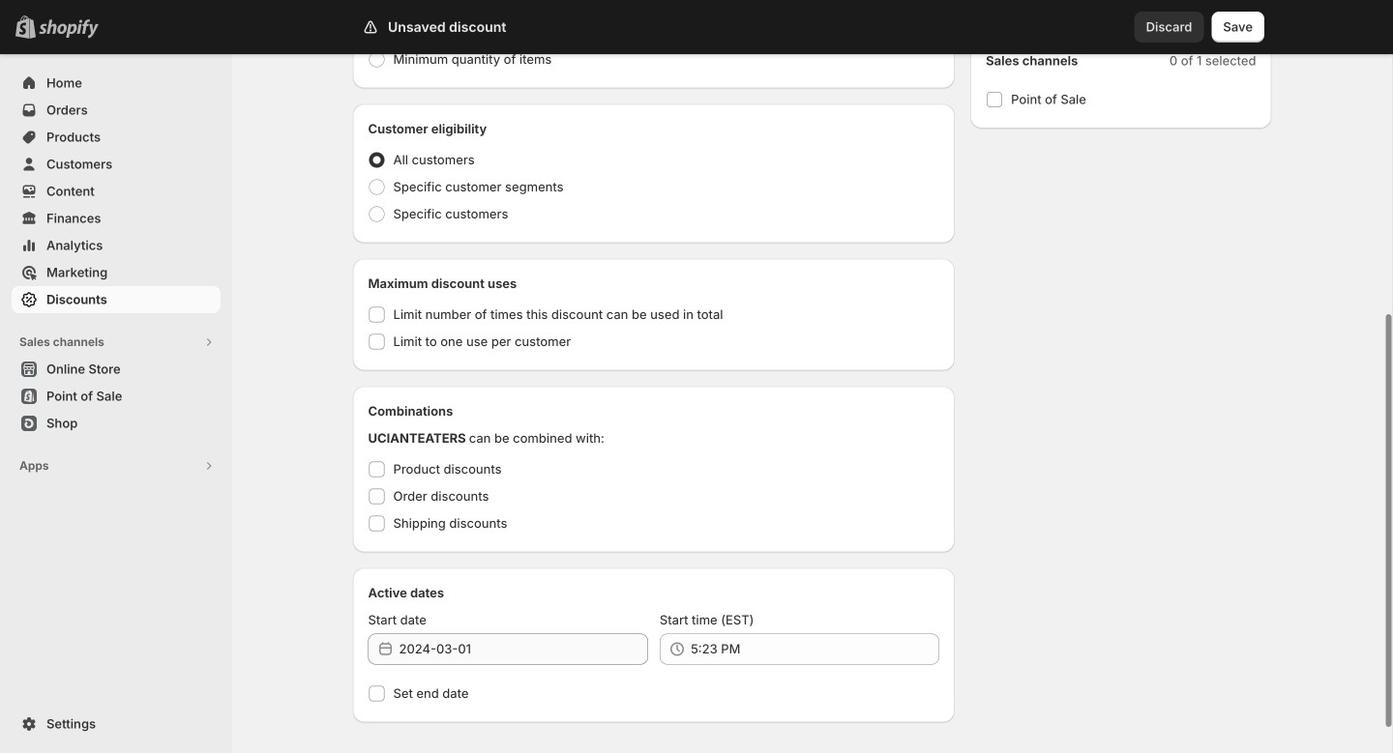Task type: describe. For each thing, give the bounding box(es) containing it.
shopify image
[[39, 19, 99, 38]]



Task type: vqa. For each thing, say whether or not it's contained in the screenshot.
topmost Customer
no



Task type: locate. For each thing, give the bounding box(es) containing it.
YYYY-MM-DD text field
[[399, 634, 648, 665]]

Enter time text field
[[691, 634, 939, 665]]



